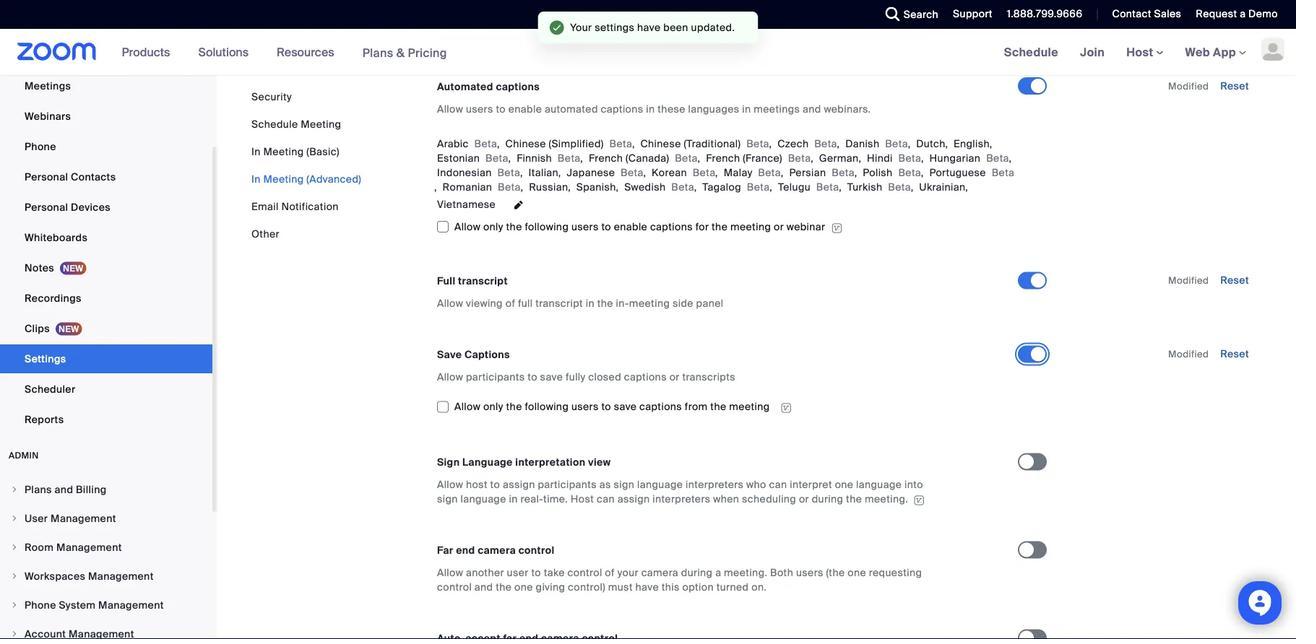 Task type: locate. For each thing, give the bounding box(es) containing it.
host left the type
[[466, 28, 488, 42]]

0 vertical spatial in
[[251, 145, 261, 158]]

right image inside the "room management" menu item
[[10, 543, 19, 552]]

1.888.799.9666 button
[[996, 0, 1086, 29], [1007, 7, 1083, 21]]

user
[[25, 512, 48, 525]]

participants inside allow host to assign participants as sign language interpreters who can interpret one language into sign language in real-time. host can assign interpreters when scheduling or during the meeting.
[[538, 478, 597, 492]]

malay
[[724, 166, 753, 179]]

to inside allow another user to take control of your camera during a meeting. both users (the one requesting control and the one giving control) must have this option turned on.
[[531, 567, 541, 580]]

personal up personal devices
[[25, 170, 68, 184]]

beta up swedish
[[621, 166, 644, 179]]

meeting left support version for allow only the following users to save captions from the meeting - allow only the following users to save captions from the meeting icon
[[729, 401, 770, 414]]

have left been
[[637, 21, 661, 34]]

1 horizontal spatial of
[[605, 567, 615, 580]]

1 horizontal spatial sign
[[614, 478, 635, 492]]

phone inside menu item
[[25, 599, 56, 612]]

support version for allow only the following users to save captions from the meeting - allow only the following users to save captions from the meeting image
[[776, 402, 797, 415]]

allow up pricing
[[437, 28, 463, 42]]

plans inside product information navigation
[[362, 45, 393, 60]]

plans for plans and billing
[[25, 483, 52, 496]]

host down language
[[466, 478, 488, 492]]

2 vertical spatial reset
[[1221, 348, 1249, 361]]

zoom logo image
[[17, 43, 97, 61]]

meeting left side on the right of the page
[[629, 297, 670, 310]]

schedule down 1.888.799.9666
[[1004, 44, 1059, 60]]

1 horizontal spatial a
[[715, 567, 721, 580]]

1 horizontal spatial host
[[1127, 44, 1157, 60]]

(traditional)
[[684, 137, 741, 150]]

1 vertical spatial phone
[[25, 599, 56, 612]]

other
[[251, 227, 280, 241]]

0 horizontal spatial meeting.
[[724, 567, 768, 580]]

0 vertical spatial right image
[[10, 486, 19, 494]]

hindi
[[867, 151, 893, 165]]

room management menu item
[[0, 534, 212, 561]]

1 phone from the top
[[25, 140, 56, 153]]

automated
[[545, 102, 598, 116]]

1 horizontal spatial meeting.
[[865, 493, 908, 506]]

and left billing
[[55, 483, 73, 496]]

1 vertical spatial enable
[[614, 220, 648, 234]]

other link
[[251, 227, 280, 241]]

0 vertical spatial phone
[[25, 140, 56, 153]]

telugu
[[778, 180, 811, 194]]

1 host from the top
[[466, 28, 488, 42]]

1 vertical spatial host
[[571, 493, 594, 506]]

tagalog
[[703, 180, 741, 194]]

reports link
[[0, 405, 212, 434]]

admin menu menu
[[0, 476, 212, 640]]

join link
[[1070, 29, 1116, 75]]

1 vertical spatial transcript
[[536, 297, 583, 310]]

or left transcripts
[[670, 371, 680, 384]]

one down user
[[515, 581, 533, 594]]

allow viewing of full transcript in the in-meeting side panel
[[437, 297, 724, 310]]

1 vertical spatial camera
[[641, 567, 679, 580]]

allow inside application
[[455, 401, 481, 414]]

1 vertical spatial one
[[848, 567, 866, 580]]

interpreters up when
[[686, 478, 744, 492]]

2 vertical spatial right image
[[10, 630, 19, 639]]

to inside allow host to assign participants as sign language interpreters who can interpret one language into sign language in real-time. host can assign interpreters when scheduling or during the meeting.
[[490, 478, 500, 492]]

1 in from the top
[[251, 145, 261, 158]]

1 vertical spatial reset
[[1221, 274, 1249, 287]]

a up turned
[[715, 567, 721, 580]]

right image
[[10, 543, 19, 552], [10, 572, 19, 581], [10, 630, 19, 639]]

2 modified from the top
[[1169, 275, 1209, 287]]

management
[[51, 512, 116, 525], [56, 541, 122, 554], [88, 570, 154, 583], [98, 599, 164, 612]]

allow for allow only the following users to enable captions for the meeting or webinar
[[455, 220, 481, 234]]

sign down the sign
[[437, 493, 458, 506]]

2 right image from the top
[[10, 515, 19, 523]]

right image for plans
[[10, 486, 19, 494]]

management down the "room management" menu item
[[88, 570, 154, 583]]

schedule
[[1004, 44, 1059, 60], [251, 117, 298, 131]]

2 reset from the top
[[1221, 274, 1249, 287]]

management up workspaces management
[[56, 541, 122, 554]]

host for assign
[[466, 478, 488, 492]]

0 horizontal spatial french
[[589, 151, 623, 165]]

right image inside plans and billing menu item
[[10, 486, 19, 494]]

language left into
[[856, 478, 902, 492]]

request a demo
[[1196, 7, 1278, 21]]

allow down automated
[[437, 102, 463, 116]]

webinars.
[[824, 102, 871, 116]]

1 vertical spatial personal
[[25, 201, 68, 214]]

2 reset button from the top
[[1221, 274, 1249, 287]]

to left fully
[[528, 371, 538, 384]]

to down language
[[490, 478, 500, 492]]

requesting
[[869, 567, 922, 580]]

modified
[[1169, 80, 1209, 92], [1169, 275, 1209, 287], [1169, 348, 1209, 361]]

of inside allow another user to take control of your camera during a meeting. both users (the one requesting control and the one giving control) must have this option turned on.
[[605, 567, 615, 580]]

0 horizontal spatial camera
[[478, 544, 516, 558]]

option
[[683, 581, 714, 594]]

whiteboards link
[[0, 223, 212, 252]]

allow for allow host to assign participants as sign language interpreters who can interpret one language into sign language in real-time. host can assign interpreters when scheduling or during the meeting.
[[437, 478, 463, 492]]

personal contacts
[[25, 170, 116, 184]]

control up the take
[[519, 544, 555, 558]]

2 horizontal spatial and
[[803, 102, 821, 116]]

1 vertical spatial right image
[[10, 515, 19, 523]]

1 vertical spatial and
[[55, 483, 73, 496]]

finnish
[[517, 151, 552, 165]]

in down the schedule meeting link
[[251, 145, 261, 158]]

banner containing products
[[0, 29, 1296, 76]]

1 vertical spatial sign
[[437, 493, 458, 506]]

3 right image from the top
[[10, 601, 19, 610]]

(basic)
[[307, 145, 339, 158]]

0 vertical spatial host
[[1127, 44, 1157, 60]]

menu bar
[[251, 90, 361, 241]]

allow inside allow host to assign participants as sign language interpreters who can interpret one language into sign language in real-time. host can assign interpreters when scheduling or during the meeting.
[[437, 478, 463, 492]]

side navigation navigation
[[0, 11, 217, 640]]

allow only the following users to save captions from the meeting application
[[455, 400, 798, 416]]

support version for sign language interpretation view image
[[912, 495, 927, 505]]

personal
[[25, 170, 68, 184], [25, 201, 68, 214]]

0 vertical spatial sign
[[614, 478, 635, 492]]

plans & pricing link
[[362, 45, 447, 60], [362, 45, 447, 60]]

reports
[[25, 413, 64, 426]]

language down language
[[461, 493, 506, 506]]

1 vertical spatial reset button
[[1221, 274, 1249, 287]]

participants up time.
[[538, 478, 597, 492]]

menu item
[[0, 621, 212, 640]]

language
[[462, 456, 513, 469]]

transcript right full
[[536, 297, 583, 310]]

assign
[[621, 28, 653, 42], [503, 478, 535, 492], [618, 493, 650, 506]]

during up option
[[681, 567, 713, 580]]

users down allow participants to save fully closed captions or transcripts
[[572, 401, 599, 414]]

of up must
[[605, 567, 615, 580]]

or right your
[[608, 28, 618, 42]]

right image inside workspaces management menu item
[[10, 572, 19, 581]]

phone inside the personal menu menu
[[25, 140, 56, 153]]

webinar
[[787, 220, 826, 234]]

settings
[[595, 21, 635, 34]]

system
[[59, 599, 96, 612]]

have
[[637, 21, 661, 34], [636, 581, 659, 594]]

2 chinese from the left
[[641, 137, 681, 150]]

1.888.799.9666
[[1007, 7, 1083, 21]]

2 vertical spatial reset button
[[1221, 348, 1249, 361]]

portuguese
[[930, 166, 986, 179]]

reset button
[[1221, 79, 1249, 92], [1221, 274, 1249, 287], [1221, 348, 1249, 361]]

1 vertical spatial plans
[[25, 483, 52, 496]]

3 reset button from the top
[[1221, 348, 1249, 361]]

0 vertical spatial and
[[803, 102, 821, 116]]

allow for allow only the following users to save captions from the meeting
[[455, 401, 481, 414]]

2 following from the top
[[525, 401, 569, 414]]

0 horizontal spatial chinese
[[506, 137, 546, 150]]

personal contacts link
[[0, 163, 212, 191]]

allow down full at the top of the page
[[437, 297, 463, 310]]

to down allow participants to save fully closed captions or transcripts
[[602, 401, 611, 414]]

to left add
[[809, 28, 819, 42]]

control up control)
[[568, 567, 602, 580]]

banner
[[0, 29, 1296, 76]]

0 vertical spatial reset
[[1221, 79, 1249, 92]]

interpreters left when
[[653, 493, 711, 506]]

products button
[[122, 29, 177, 75]]

0 vertical spatial one
[[835, 478, 854, 492]]

participants down captions at the left bottom
[[466, 371, 525, 384]]

0 vertical spatial meeting
[[301, 117, 341, 131]]

beta up german
[[815, 137, 837, 150]]

meeting. inside allow another user to take control of your camera during a meeting. both users (the one requesting control and the one giving control) must have this option turned on.
[[724, 567, 768, 580]]

in left real- at the bottom
[[509, 493, 518, 506]]

chinese up the (canada)
[[641, 137, 681, 150]]

1 horizontal spatial save
[[614, 401, 637, 414]]

right image
[[10, 486, 19, 494], [10, 515, 19, 523], [10, 601, 19, 610]]

1 vertical spatial modified
[[1169, 275, 1209, 287]]

during down interpret
[[812, 493, 844, 506]]

2 vertical spatial right image
[[10, 601, 19, 610]]

1 right image from the top
[[10, 543, 19, 552]]

1 french from the left
[[589, 151, 623, 165]]

both
[[770, 567, 794, 580]]

0 vertical spatial only
[[483, 220, 504, 234]]

meeting for (advanced)
[[263, 172, 304, 186]]

app
[[1213, 44, 1236, 60]]

1 right image from the top
[[10, 486, 19, 494]]

have left this
[[636, 581, 659, 594]]

dutch
[[916, 137, 946, 150]]

allow for allow viewing of full transcript in the in-meeting side panel
[[437, 297, 463, 310]]

personal for personal devices
[[25, 201, 68, 214]]

meetings link
[[0, 72, 212, 100]]

modified for meetings
[[1169, 80, 1209, 92]]

and inside allow another user to take control of your camera during a meeting. both users (the one requesting control and the one giving control) must have this option turned on.
[[475, 581, 493, 594]]

allow host to assign participants as sign language interpreters who can interpret one language into sign language in real-time. host can assign interpreters when scheduling or during the meeting. application
[[437, 478, 943, 507]]

0 vertical spatial modified
[[1169, 80, 1209, 92]]

beta down german
[[832, 166, 855, 179]]

0 vertical spatial participants
[[466, 371, 525, 384]]

1 reset button from the top
[[1221, 79, 1249, 92]]

0 vertical spatial plans
[[362, 45, 393, 60]]

1 only from the top
[[483, 220, 504, 234]]

in inside allow host to assign participants as sign language interpreters who can interpret one language into sign language in real-time. host can assign interpreters when scheduling or during the meeting.
[[509, 493, 518, 506]]

view
[[588, 456, 611, 469]]

meeting.
[[865, 493, 908, 506], [724, 567, 768, 580]]

1.888.799.9666 button up schedule link
[[1007, 7, 1083, 21]]

1 vertical spatial following
[[525, 401, 569, 414]]

0 vertical spatial interpreters
[[686, 478, 744, 492]]

1 reset from the top
[[1221, 79, 1249, 92]]

schedule down security
[[251, 117, 298, 131]]

and down another
[[475, 581, 493, 594]]

participants
[[466, 371, 525, 384], [538, 478, 597, 492]]

in for in meeting (basic)
[[251, 145, 261, 158]]

user management menu item
[[0, 505, 212, 533]]

2 only from the top
[[483, 401, 504, 414]]

reset button for meetings
[[1221, 79, 1249, 92]]

0 vertical spatial can
[[769, 478, 787, 492]]

1 vertical spatial schedule
[[251, 117, 298, 131]]

sign right as
[[614, 478, 635, 492]]

meeting. inside allow host to assign participants as sign language interpreters who can interpret one language into sign language in real-time. host can assign interpreters when scheduling or during the meeting.
[[865, 493, 908, 506]]

admin
[[9, 450, 39, 461]]

meeting up the email notification
[[263, 172, 304, 186]]

support version for allow only the following users to enable captions for the meeting or webinar image
[[831, 222, 843, 235]]

phone down webinars
[[25, 140, 56, 153]]

1 horizontal spatial participants
[[538, 478, 597, 492]]

1 horizontal spatial can
[[769, 478, 787, 492]]

camera up another
[[478, 544, 516, 558]]

interpreters
[[686, 478, 744, 492], [653, 493, 711, 506]]

camera up this
[[641, 567, 679, 580]]

allow down save captions
[[455, 401, 481, 414]]

closed right add
[[843, 28, 876, 42]]

beta up add caption languages icon
[[498, 180, 521, 194]]

schedule meeting link
[[251, 117, 341, 131]]

2 phone from the top
[[25, 599, 56, 612]]

1 vertical spatial in
[[251, 172, 261, 186]]

one inside allow host to assign participants as sign language interpreters who can interpret one language into sign language in real-time. host can assign interpreters when scheduling or during the meeting.
[[835, 478, 854, 492]]

1 horizontal spatial schedule
[[1004, 44, 1059, 60]]

1 vertical spatial host
[[466, 478, 488, 492]]

following down fully
[[525, 401, 569, 414]]

only inside application
[[483, 401, 504, 414]]

1 horizontal spatial transcript
[[536, 297, 583, 310]]

(simplified)
[[549, 137, 604, 150]]

web app button
[[1186, 44, 1247, 60]]

the inside allow another user to take control of your camera during a meeting. both users (the one requesting control and the one giving control) must have this option turned on.
[[496, 581, 512, 594]]

following inside application
[[525, 401, 569, 414]]

0 vertical spatial right image
[[10, 543, 19, 552]]

plans
[[362, 45, 393, 60], [25, 483, 52, 496]]

following for save
[[525, 401, 569, 414]]

japanese
[[567, 166, 615, 179]]

1 vertical spatial right image
[[10, 572, 19, 581]]

0 horizontal spatial sign
[[437, 493, 458, 506]]

a left "demo"
[[1240, 7, 1246, 21]]

1 following from the top
[[525, 220, 569, 234]]

0 vertical spatial meeting
[[731, 220, 771, 234]]

one right interpret
[[835, 478, 854, 492]]

3 right image from the top
[[10, 630, 19, 639]]

beta down finnish
[[497, 166, 520, 179]]

0 vertical spatial personal
[[25, 170, 68, 184]]

allow participants to save fully closed captions or transcripts
[[437, 371, 736, 384]]

korean
[[652, 166, 687, 179]]

2 vertical spatial a
[[715, 567, 721, 580]]

to left the type
[[490, 28, 500, 42]]

workspaces management menu item
[[0, 563, 212, 590]]

when
[[713, 493, 739, 506]]

enable down automated captions
[[509, 102, 542, 116]]

meeting
[[731, 220, 771, 234], [629, 297, 670, 310], [729, 401, 770, 414]]

email notification
[[251, 200, 339, 213]]

allow down vietnamese on the left top of the page
[[455, 220, 481, 234]]

allow inside allow another user to take control of your camera during a meeting. both users (the one requesting control and the one giving control) must have this option turned on.
[[437, 567, 463, 580]]

2 vertical spatial meeting
[[729, 401, 770, 414]]

1 horizontal spatial and
[[475, 581, 493, 594]]

danish
[[846, 137, 880, 150]]

users left (the
[[796, 567, 824, 580]]

solutions
[[198, 44, 249, 60]]

recordings
[[25, 292, 81, 305]]

1 modified from the top
[[1169, 80, 1209, 92]]

0 horizontal spatial and
[[55, 483, 73, 496]]

full
[[518, 297, 533, 310]]

to down automated captions
[[496, 102, 506, 116]]

0 vertical spatial during
[[812, 493, 844, 506]]

meeting inside application
[[729, 401, 770, 414]]

billing
[[76, 483, 107, 496]]

enable down swedish
[[614, 220, 648, 234]]

2 vertical spatial modified
[[1169, 348, 1209, 361]]

end
[[456, 544, 475, 558]]

beta right polish on the top right of the page
[[899, 166, 921, 179]]

meeting
[[301, 117, 341, 131], [263, 145, 304, 158], [263, 172, 304, 186]]

schedule inside the meetings navigation
[[1004, 44, 1059, 60]]

can down as
[[597, 493, 615, 506]]

2 vertical spatial control
[[437, 581, 472, 594]]

2 french from the left
[[706, 151, 740, 165]]

menu item inside 'side navigation' navigation
[[0, 621, 212, 640]]

1 vertical spatial meeting
[[263, 145, 304, 158]]

or inside allow host to assign participants as sign language interpreters who can interpret one language into sign language in real-time. host can assign interpreters when scheduling or during the meeting.
[[799, 493, 809, 506]]

or down interpret
[[799, 493, 809, 506]]

beta down malay
[[747, 180, 770, 194]]

can up scheduling
[[769, 478, 787, 492]]

0 vertical spatial following
[[525, 220, 569, 234]]

host inside allow host to assign participants as sign language interpreters who can interpret one language into sign language in real-time. host can assign interpreters when scheduling or during the meeting.
[[571, 493, 594, 506]]

0 vertical spatial schedule
[[1004, 44, 1059, 60]]

0 horizontal spatial host
[[571, 493, 594, 506]]

1 horizontal spatial chinese
[[641, 137, 681, 150]]

camera
[[478, 544, 516, 558], [641, 567, 679, 580]]

2 right image from the top
[[10, 572, 19, 581]]

a left been
[[656, 28, 662, 42]]

reset button for panel
[[1221, 274, 1249, 287]]

the inside allow host to assign participants as sign language interpreters who can interpret one language into sign language in real-time. host can assign interpreters when scheduling or during the meeting.
[[846, 493, 862, 506]]

right image inside phone system management menu item
[[10, 601, 19, 610]]

2 host from the top
[[466, 478, 488, 492]]

meeting. up turned
[[724, 567, 768, 580]]

0 horizontal spatial can
[[597, 493, 615, 506]]

reset for meetings
[[1221, 79, 1249, 92]]

only for allow only the following users to save captions from the meeting
[[483, 401, 504, 414]]

host inside allow host to assign participants as sign language interpreters who can interpret one language into sign language in real-time. host can assign interpreters when scheduling or during the meeting.
[[466, 478, 488, 492]]

meeting for from
[[729, 401, 770, 414]]

save
[[437, 348, 462, 362]]

product information navigation
[[111, 29, 458, 76]]

whiteboards
[[25, 231, 88, 244]]

host for type
[[466, 28, 488, 42]]

who
[[747, 478, 767, 492]]

allow only the following users to save captions from the meeting
[[455, 401, 773, 414]]

captions left from
[[640, 401, 682, 414]]

right image left system
[[10, 601, 19, 610]]

or left webinar
[[774, 220, 784, 234]]

2 in from the top
[[251, 172, 261, 186]]

plans inside menu item
[[25, 483, 52, 496]]

1 horizontal spatial camera
[[641, 567, 679, 580]]

meetings navigation
[[993, 29, 1296, 76]]

reset for panel
[[1221, 274, 1249, 287]]

control
[[519, 544, 555, 558], [568, 567, 602, 580], [437, 581, 472, 594]]

0 vertical spatial save
[[540, 371, 563, 384]]

1 chinese from the left
[[506, 137, 546, 150]]

closed right fully
[[588, 371, 622, 384]]

(the
[[826, 567, 845, 580]]

right image down admin
[[10, 486, 19, 494]]

1 vertical spatial of
[[605, 567, 615, 580]]

1 vertical spatial participants
[[538, 478, 597, 492]]

to
[[490, 28, 500, 42], [809, 28, 819, 42], [496, 102, 506, 116], [602, 220, 611, 234], [528, 371, 538, 384], [602, 401, 611, 414], [490, 478, 500, 492], [531, 567, 541, 580]]

only down vietnamese on the left top of the page
[[483, 220, 504, 234]]

french up "japanese"
[[589, 151, 623, 165]]

2 vertical spatial meeting
[[263, 172, 304, 186]]

1 vertical spatial control
[[568, 567, 602, 580]]

have inside allow another user to take control of your camera during a meeting. both users (the one requesting control and the one giving control) must have this option turned on.
[[636, 581, 659, 594]]

transcript up viewing
[[458, 275, 508, 288]]

0 vertical spatial camera
[[478, 544, 516, 558]]

0 horizontal spatial plans
[[25, 483, 52, 496]]

in meeting (basic) link
[[251, 145, 339, 158]]

sign language interpretation view
[[437, 456, 611, 469]]

2 personal from the top
[[25, 201, 68, 214]]

1 vertical spatial interpreters
[[653, 493, 711, 506]]

beta
[[474, 137, 497, 150], [609, 137, 632, 150], [747, 137, 770, 150], [815, 137, 837, 150], [885, 137, 908, 150], [486, 151, 509, 165], [558, 151, 581, 165], [675, 151, 698, 165], [788, 151, 811, 165], [899, 151, 922, 165], [986, 151, 1009, 165], [497, 166, 520, 179], [621, 166, 644, 179], [693, 166, 716, 179], [758, 166, 781, 179], [832, 166, 855, 179], [899, 166, 921, 179], [992, 166, 1015, 179], [498, 180, 521, 194], [671, 180, 694, 194], [747, 180, 770, 194], [816, 180, 839, 194], [888, 180, 911, 194]]

one
[[835, 478, 854, 492], [848, 567, 866, 580], [515, 581, 533, 594]]

right image left "user"
[[10, 515, 19, 523]]

0 vertical spatial control
[[519, 544, 555, 558]]

1 vertical spatial have
[[636, 581, 659, 594]]

host right time.
[[571, 493, 594, 506]]

1 horizontal spatial language
[[637, 478, 683, 492]]

1 vertical spatial can
[[597, 493, 615, 506]]

1 personal from the top
[[25, 170, 68, 184]]

phone for phone system management
[[25, 599, 56, 612]]

0 vertical spatial host
[[466, 28, 488, 42]]

right image inside the user management menu item
[[10, 515, 19, 523]]

allow down far
[[437, 567, 463, 580]]

request a demo link
[[1185, 0, 1296, 29], [1196, 7, 1278, 21]]

allow only the following users to enable captions for the meeting or webinar
[[455, 220, 826, 234]]



Task type: describe. For each thing, give the bounding box(es) containing it.
beta up (france)
[[747, 137, 770, 150]]

sign
[[437, 456, 460, 469]]

users inside application
[[572, 401, 599, 414]]

persian
[[789, 166, 826, 179]]

ukrainian
[[919, 180, 966, 194]]

users inside allow another user to take control of your camera during a meeting. both users (the one requesting control and the one giving control) must have this option turned on.
[[796, 567, 824, 580]]

scheduling
[[742, 493, 796, 506]]

russian
[[529, 180, 568, 194]]

beta down (france)
[[758, 166, 781, 179]]

search button
[[875, 0, 942, 29]]

allow for allow another user to take control of your camera during a meeting. both users (the one requesting control and the one giving control) must have this option turned on.
[[437, 567, 463, 580]]

menu bar containing security
[[251, 90, 361, 241]]

contact sales
[[1112, 7, 1182, 21]]

full
[[437, 275, 456, 288]]

and inside menu item
[[55, 483, 73, 496]]

security
[[251, 90, 292, 103]]

beta up tagalog
[[693, 166, 716, 179]]

for
[[696, 220, 709, 234]]

type
[[503, 28, 524, 42]]

far
[[437, 544, 453, 558]]

sales
[[1154, 7, 1182, 21]]

during inside allow another user to take control of your camera during a meeting. both users (the one requesting control and the one giving control) must have this option turned on.
[[681, 567, 713, 580]]

0 horizontal spatial a
[[656, 28, 662, 42]]

in left meetings
[[742, 102, 751, 116]]

plans & pricing
[[362, 45, 447, 60]]

arabic
[[437, 137, 469, 150]]

english
[[954, 137, 990, 150]]

captions up allow only the following users to save captions from the meeting application
[[624, 371, 667, 384]]

camera inside allow another user to take control of your camera during a meeting. both users (the one requesting control and the one giving control) must have this option turned on.
[[641, 567, 679, 580]]

allow for allow host to type closed captions or assign a participant/3rd-party service to add closed captions
[[437, 28, 463, 42]]

3 modified from the top
[[1169, 348, 1209, 361]]

time.
[[543, 493, 568, 506]]

swedish
[[624, 180, 666, 194]]

captions inside application
[[640, 401, 682, 414]]

add
[[822, 28, 840, 42]]

settings link
[[0, 345, 212, 374]]

to inside application
[[602, 401, 611, 414]]

hungarian
[[930, 151, 981, 165]]

following for enable
[[525, 220, 569, 234]]

beta down polish on the top right of the page
[[888, 180, 911, 194]]

join
[[1080, 44, 1105, 60]]

success image
[[550, 20, 564, 35]]

phone link
[[0, 132, 212, 161]]

0 vertical spatial enable
[[509, 102, 542, 116]]

on.
[[752, 581, 767, 594]]

beta up hindi
[[885, 137, 908, 150]]

plans for plans & pricing
[[362, 45, 393, 60]]

interpret
[[790, 478, 832, 492]]

meeting for for
[[731, 220, 771, 234]]

2 horizontal spatial a
[[1240, 7, 1246, 21]]

right image for workspaces management
[[10, 572, 19, 581]]

beta up indonesian
[[486, 151, 509, 165]]

management for user management
[[51, 512, 116, 525]]

allow users to enable automated captions in these languages in meetings and webinars.
[[437, 102, 871, 116]]

resources
[[277, 44, 334, 60]]

meeting for (basic)
[[263, 145, 304, 158]]

save captions
[[437, 348, 510, 362]]

add caption languages image
[[507, 199, 530, 212]]

czech
[[778, 137, 809, 150]]

schedule meeting
[[251, 117, 341, 131]]

request
[[1196, 7, 1237, 21]]

beta right portuguese
[[992, 166, 1015, 179]]

party
[[743, 28, 768, 42]]

beta up the (canada)
[[609, 137, 632, 150]]

take
[[544, 567, 565, 580]]

only for allow only the following users to enable captions for the meeting or webinar
[[483, 220, 504, 234]]

captions right the type
[[563, 28, 605, 42]]

schedule for schedule meeting
[[251, 117, 298, 131]]

captions down 'search'
[[879, 28, 922, 42]]

captions left for
[[650, 220, 693, 234]]

user management
[[25, 512, 116, 525]]

0 vertical spatial have
[[637, 21, 661, 34]]

clips link
[[0, 314, 212, 343]]

scheduler link
[[0, 375, 212, 404]]

0 vertical spatial assign
[[621, 28, 653, 42]]

settings
[[25, 352, 66, 366]]

room management
[[25, 541, 122, 554]]

beta down persian
[[816, 180, 839, 194]]

1 vertical spatial assign
[[503, 478, 535, 492]]

personal devices
[[25, 201, 111, 214]]

in left these at the right of page
[[646, 102, 655, 116]]

the down add caption languages icon
[[506, 220, 522, 234]]

giving
[[536, 581, 565, 594]]

management down workspaces management menu item
[[98, 599, 164, 612]]

email notification link
[[251, 200, 339, 213]]

from
[[685, 401, 708, 414]]

contact
[[1112, 7, 1152, 21]]

notification
[[281, 200, 339, 213]]

fully
[[566, 371, 586, 384]]

in meeting (advanced)
[[251, 172, 361, 186]]

vietnamese
[[437, 198, 496, 211]]

in-
[[616, 297, 629, 310]]

1 horizontal spatial closed
[[588, 371, 622, 384]]

to down spanish
[[602, 220, 611, 234]]

as
[[600, 478, 611, 492]]

turned
[[717, 581, 749, 594]]

italian
[[529, 166, 559, 179]]

the right from
[[711, 401, 727, 414]]

personal devices link
[[0, 193, 212, 222]]

right image for user
[[10, 515, 19, 523]]

captions down the type
[[496, 80, 540, 93]]

2 horizontal spatial language
[[856, 478, 902, 492]]

plans and billing menu item
[[0, 476, 212, 504]]

phone for phone
[[25, 140, 56, 153]]

allow for allow participants to save fully closed captions or transcripts
[[437, 371, 463, 384]]

web
[[1186, 44, 1210, 60]]

users down automated captions
[[466, 102, 493, 116]]

management for workspaces management
[[88, 570, 154, 583]]

schedule link
[[993, 29, 1070, 75]]

captions left these at the right of page
[[601, 102, 644, 116]]

1 vertical spatial meeting
[[629, 297, 670, 310]]

save inside application
[[614, 401, 637, 414]]

a inside allow another user to take control of your camera during a meeting. both users (the one requesting control and the one giving control) must have this option turned on.
[[715, 567, 721, 580]]

phone system management menu item
[[0, 592, 212, 619]]

your
[[618, 567, 639, 580]]

the left in-
[[597, 297, 613, 310]]

1 horizontal spatial enable
[[614, 220, 648, 234]]

interpretation
[[515, 456, 586, 469]]

0 horizontal spatial closed
[[527, 28, 560, 42]]

schedule for schedule
[[1004, 44, 1059, 60]]

right image for phone
[[10, 601, 19, 610]]

beta down korean
[[671, 180, 694, 194]]

personal menu menu
[[0, 11, 212, 436]]

recordings link
[[0, 284, 212, 313]]

allow host to type closed captions or assign a participant/3rd-party service to add closed captions
[[437, 28, 922, 42]]

host inside the meetings navigation
[[1127, 44, 1157, 60]]

been
[[664, 21, 689, 34]]

in meeting (advanced) link
[[251, 172, 361, 186]]

modified for panel
[[1169, 275, 1209, 287]]

(canada)
[[626, 151, 669, 165]]

beta down (simplified)
[[558, 151, 581, 165]]

3 reset from the top
[[1221, 348, 1249, 361]]

contacts
[[71, 170, 116, 184]]

webinars link
[[0, 102, 212, 131]]

must
[[608, 581, 633, 594]]

beta down czech
[[788, 151, 811, 165]]

users down spanish
[[572, 220, 599, 234]]

0 horizontal spatial language
[[461, 493, 506, 506]]

webinars
[[25, 109, 71, 123]]

german
[[819, 151, 859, 165]]

beta up estonian
[[474, 137, 497, 150]]

the right for
[[712, 220, 728, 234]]

captions
[[465, 348, 510, 362]]

allow for allow users to enable automated captions in these languages in meetings and webinars.
[[437, 102, 463, 116]]

2 horizontal spatial closed
[[843, 28, 876, 42]]

in left in-
[[586, 297, 595, 310]]

automated captions
[[437, 80, 540, 93]]

profile picture image
[[1262, 38, 1285, 61]]

2 vertical spatial one
[[515, 581, 533, 594]]

1.888.799.9666 button up "join"
[[996, 0, 1086, 29]]

beta up korean
[[675, 151, 698, 165]]

the up sign language interpretation view
[[506, 401, 522, 414]]

beta down english
[[986, 151, 1009, 165]]

1 horizontal spatial control
[[519, 544, 555, 558]]

meetings
[[754, 102, 800, 116]]

estonian
[[437, 151, 480, 165]]

right image for room management
[[10, 543, 19, 552]]

0 horizontal spatial participants
[[466, 371, 525, 384]]

management for room management
[[56, 541, 122, 554]]

in for in meeting (advanced)
[[251, 172, 261, 186]]

beta down the 'dutch'
[[899, 151, 922, 165]]

workspaces
[[25, 570, 85, 583]]

during inside allow host to assign participants as sign language interpreters who can interpret one language into sign language in real-time. host can assign interpreters when scheduling or during the meeting.
[[812, 493, 844, 506]]

web app
[[1186, 44, 1236, 60]]

resources button
[[277, 29, 341, 75]]

0 horizontal spatial transcript
[[458, 275, 508, 288]]

products
[[122, 44, 170, 60]]

2 vertical spatial assign
[[618, 493, 650, 506]]

0 horizontal spatial of
[[506, 297, 515, 310]]

personal for personal contacts
[[25, 170, 68, 184]]



Task type: vqa. For each thing, say whether or not it's contained in the screenshot.
Full
yes



